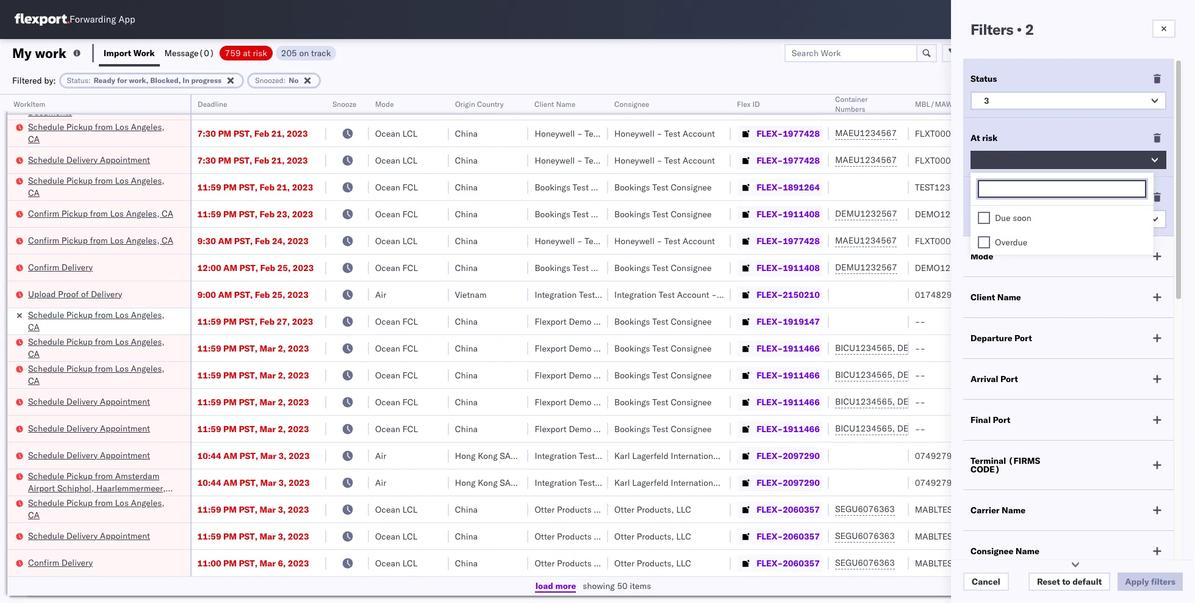 Task type: describe. For each thing, give the bounding box(es) containing it.
from for schedule pickup from los angeles, ca link associated with third schedule pickup from los angeles, ca button from the top
[[95, 336, 113, 347]]

16 flex- from the top
[[757, 504, 783, 515]]

Search Work text field
[[785, 44, 918, 62]]

1 11:59 pm pst, mar 3, 2023 from the top
[[198, 504, 309, 515]]

schedule delivery appointment link for 11:59 pm pst, mar 3, 2023
[[28, 530, 150, 542]]

2 10:44 am pst, mar 3, 2023 from the top
[[198, 477, 310, 488]]

2 air from the top
[[375, 289, 387, 300]]

flex id button
[[731, 97, 817, 109]]

4 2, from the top
[[278, 423, 286, 434]]

flex-1919147
[[757, 316, 820, 327]]

ca for confirm pickup from los angeles, ca link related to 9:30 am pst, feb 24, 2023
[[162, 235, 173, 246]]

load more
[[536, 581, 577, 592]]

1 flexport demo consignee from the top
[[535, 316, 635, 327]]

1 1911466 from the top
[[783, 343, 820, 354]]

from for schedule pickup from los angeles, ca link related to 1st schedule pickup from los angeles, ca button from the top of the page
[[95, 121, 113, 132]]

flex-1891264
[[757, 182, 820, 193]]

mabltest12345 for schedule delivery appointment
[[916, 531, 985, 542]]

4 bicu1234565, from the top
[[836, 423, 896, 434]]

12 flex- from the top
[[757, 397, 783, 408]]

vietnam for 9:00 am pst, feb 25, 2023
[[455, 289, 487, 300]]

3 ocean fcl from the top
[[375, 262, 418, 273]]

5 fcl from the top
[[403, 343, 418, 354]]

11:59 pm pst, feb 21, 2023
[[198, 182, 313, 193]]

(firms
[[1009, 455, 1041, 466]]

carrier name
[[971, 505, 1026, 516]]

7:30 pm pst, feb 21, 2023 for schedule delivery appointment
[[198, 155, 308, 166]]

confirm pickup from los angeles, ca for 11:59
[[28, 208, 173, 219]]

11 schedule from the top
[[28, 497, 64, 508]]

delivery for schedule delivery appointment button for 11:59 pm pst, mar 3, 2023
[[66, 530, 98, 541]]

1 b.v from the top
[[723, 450, 736, 461]]

7:30 for schedule pickup from los angeles, ca
[[198, 128, 216, 139]]

otter products - test account for schedule delivery appointment
[[535, 531, 652, 542]]

2 test 20 wi team assignment from the top
[[1069, 423, 1176, 434]]

cancel button
[[964, 573, 1010, 591]]

1 10:44 am pst, mar 3, 2023 from the top
[[198, 450, 310, 461]]

12 resize handle column header from the left
[[1165, 95, 1179, 603]]

schedule pickup from amsterdam airport schiphol, haarlemmermeer, netherlands button
[[28, 470, 174, 506]]

products, for schedule delivery appointment
[[637, 531, 674, 542]]

arrival
[[971, 374, 999, 385]]

overdue
[[996, 237, 1028, 248]]

6 ocean from the top
[[375, 262, 401, 273]]

test123
[[916, 182, 951, 193]]

showing
[[583, 581, 615, 592]]

resize handle column header for consignee
[[717, 95, 731, 603]]

3 1911466 from the top
[[783, 397, 820, 408]]

4 ocean lcl from the top
[[375, 504, 418, 515]]

am for confirm pickup from los angeles, ca
[[218, 235, 232, 246]]

2 b.v from the top
[[723, 477, 736, 488]]

2150210 for 9:00 am pst, feb 25, 2023
[[783, 289, 820, 300]]

client inside client name button
[[535, 100, 555, 109]]

reset
[[1038, 576, 1061, 587]]

snoozed : no
[[255, 75, 299, 85]]

1 11:59 from the top
[[198, 182, 221, 193]]

schedule pickup from los angeles, ca for second schedule pickup from los angeles, ca button from the bottom of the page
[[28, 363, 165, 386]]

maeu1234567 for schedule pickup from los angeles, ca
[[836, 128, 897, 139]]

759 at risk
[[225, 47, 267, 58]]

1 hong kong sar china from the top
[[455, 450, 542, 461]]

work
[[133, 47, 155, 58]]

no button
[[971, 210, 1167, 228]]

snooze
[[333, 100, 357, 109]]

11:00
[[198, 558, 221, 569]]

am for schedule delivery appointment
[[223, 450, 238, 461]]

schedule delivery appointment for 11:59 pm pst, mar 2, 2023
[[28, 396, 150, 407]]

0 horizontal spatial risk
[[253, 47, 267, 58]]

1 team from the top
[[1110, 397, 1129, 408]]

ready
[[94, 75, 115, 85]]

from for second schedule pickup from los angeles, ca button from the bottom of the page schedule pickup from los angeles, ca link
[[95, 363, 113, 374]]

resize handle column header for deadline
[[312, 95, 326, 603]]

flex-2150210 for 9:00 am pst, feb 25, 2023
[[757, 289, 820, 300]]

vietnam for 12:00 pm pst, feb 20, 2023
[[455, 101, 487, 112]]

2 demo from the top
[[569, 343, 592, 354]]

final
[[971, 415, 992, 426]]

flex
[[738, 100, 751, 109]]

mbl/mawb numbers button
[[909, 97, 1051, 109]]

1 schedule from the top
[[28, 121, 64, 132]]

flex-1911408 for 11:59 pm pst, feb 23, 2023
[[757, 208, 820, 219]]

port for final port
[[994, 415, 1011, 426]]

my work
[[12, 44, 66, 61]]

11:00 pm pst, mar 6, 2023
[[198, 558, 309, 569]]

feb left 24,
[[255, 235, 270, 246]]

6 ocean fcl from the top
[[375, 370, 418, 381]]

3 11:59 pm pst, mar 2, 2023 from the top
[[198, 397, 309, 408]]

from for confirm pickup from los angeles, ca link related to 9:30 am pst, feb 24, 2023
[[90, 235, 108, 246]]

1 07492792403 from the top
[[916, 450, 974, 461]]

3 lcl from the top
[[403, 235, 418, 246]]

5 -- from the top
[[916, 423, 926, 434]]

1 2, from the top
[[278, 343, 286, 354]]

flex id
[[738, 100, 761, 109]]

3 air from the top
[[375, 450, 387, 461]]

consignee button
[[609, 97, 719, 109]]

action
[[1153, 47, 1180, 58]]

1977428 for schedule delivery appointment
[[783, 155, 820, 166]]

mode button
[[369, 97, 437, 109]]

4 bicu1234565, demu1232567 from the top
[[836, 423, 960, 434]]

3 flex-1911466 from the top
[[757, 397, 820, 408]]

confirm delivery button for 12:00 am pst, feb 25, 2023
[[28, 261, 93, 274]]

import work
[[104, 47, 155, 58]]

schedule delivery appointment button for 11:59 pm pst, mar 3, 2023
[[28, 530, 150, 543]]

5 schedule pickup from los angeles, ca button from the top
[[28, 497, 174, 522]]

2 test from the top
[[1069, 423, 1084, 434]]

batch
[[1127, 47, 1151, 58]]

11:59 pm pst, feb 23, 2023
[[198, 208, 313, 219]]

feb down 12:00 pm pst, feb 20, 2023
[[254, 128, 269, 139]]

1 appointment from the top
[[100, 154, 150, 165]]

20,
[[277, 101, 290, 112]]

2 1911466 from the top
[[783, 370, 820, 381]]

1 test 20 wi team assignment from the top
[[1069, 397, 1176, 408]]

confirm for 11:00 pm pst, mar 6, 2023
[[28, 557, 59, 568]]

10 flex- from the top
[[757, 343, 783, 354]]

otter products, llc for schedule delivery appointment
[[615, 531, 692, 542]]

id
[[753, 100, 761, 109]]

numbers for mbl/mawb numbers
[[960, 100, 990, 109]]

schedule delivery appointment button for 11:59 pm pst, mar 2, 2023
[[28, 395, 150, 409]]

1 karl from the top
[[615, 450, 630, 461]]

1 flex-2097290 from the top
[[757, 450, 820, 461]]

at
[[243, 47, 251, 58]]

4 flex-1911466 from the top
[[757, 423, 820, 434]]

4 1911466 from the top
[[783, 423, 820, 434]]

filtered by:
[[12, 75, 56, 86]]

5 11:59 from the top
[[198, 370, 221, 381]]

confirm delivery link for 12:00 am pst, feb 25, 2023
[[28, 261, 93, 273]]

1 20 from the top
[[1086, 397, 1097, 408]]

8 ocean fcl from the top
[[375, 423, 418, 434]]

1 vertical spatial client name
[[971, 292, 1022, 303]]

demo123 for 12:00 am pst, feb 25, 2023
[[916, 262, 957, 273]]

to
[[1063, 576, 1071, 587]]

017482927423 for 9:00 am pst, feb 25, 2023
[[916, 289, 979, 300]]

demo123 for 11:59 pm pst, feb 23, 2023
[[916, 208, 957, 219]]

segu6076363 for confirm delivery
[[836, 557, 896, 568]]

8 fcl from the top
[[403, 423, 418, 434]]

1 test from the top
[[1069, 397, 1084, 408]]

for
[[117, 75, 127, 85]]

3 bicu1234565, from the top
[[836, 396, 896, 407]]

1 ocean lcl from the top
[[375, 128, 418, 139]]

3 demo from the top
[[569, 370, 592, 381]]

client name button
[[529, 97, 597, 109]]

file
[[987, 47, 1002, 58]]

schedule delivery appointment link for 11:59 pm pst, mar 2, 2023
[[28, 395, 150, 408]]

load
[[536, 581, 554, 592]]

2 hong kong sar china from the top
[[455, 477, 542, 488]]

upload for upload customs clearance documents
[[28, 94, 56, 105]]

6 lcl from the top
[[403, 558, 418, 569]]

3 flxt00001977428a from the top
[[916, 235, 1000, 246]]

showing 50 items
[[583, 581, 652, 592]]

2 lagerfeld from the top
[[633, 477, 669, 488]]

deadline
[[198, 100, 227, 109]]

ca for confirm pickup from los angeles, ca link associated with 11:59 pm pst, feb 23, 2023
[[162, 208, 173, 219]]

from for the schedule pickup from amsterdam airport schiphol, haarlemmermeer, netherlands link
[[95, 470, 113, 481]]

schedule pickup from los angeles, ca link for 2nd schedule pickup from los angeles, ca button
[[28, 174, 174, 199]]

8 ocean from the top
[[375, 343, 401, 354]]

port for departure port
[[1015, 333, 1033, 344]]

4 schedule from the top
[[28, 309, 64, 320]]

snoozed for snoozed
[[971, 192, 1006, 203]]

5 demo from the top
[[569, 423, 592, 434]]

confirm delivery link for 11:00 pm pst, mar 6, 2023
[[28, 556, 93, 569]]

workitem
[[13, 100, 45, 109]]

work,
[[129, 75, 148, 85]]

feb left 27,
[[260, 316, 275, 327]]

appointment for 11:59 pm pst, mar 3, 2023
[[100, 530, 150, 541]]

(0)
[[199, 47, 215, 58]]

blocked,
[[150, 75, 181, 85]]

from for confirm pickup from los angeles, ca link associated with 11:59 pm pst, feb 23, 2023
[[90, 208, 108, 219]]

50
[[617, 581, 628, 592]]

5 ocean lcl from the top
[[375, 531, 418, 542]]

1 flexport from the top
[[535, 316, 567, 327]]

items
[[630, 581, 652, 592]]

am for confirm delivery
[[223, 262, 238, 273]]

cancel
[[973, 576, 1001, 587]]

reset to default button
[[1029, 573, 1111, 591]]

7 schedule from the top
[[28, 396, 64, 407]]

7:30 pm pst, feb 21, 2023 for schedule pickup from los angeles, ca
[[198, 128, 308, 139]]

10 ocean from the top
[[375, 397, 401, 408]]

feb up 11:59 pm pst, feb 23, 2023
[[260, 182, 275, 193]]

resize handle column header for flex id
[[815, 95, 830, 603]]

schedule pickup from amsterdam airport schiphol, haarlemmermeer, netherlands link
[[28, 470, 174, 506]]

flexport. image
[[15, 13, 70, 26]]

5 flex- from the top
[[757, 208, 783, 219]]

batch action
[[1127, 47, 1180, 58]]

work
[[35, 44, 66, 61]]

terminal
[[971, 455, 1007, 466]]

1 bleckmann from the top
[[755, 450, 799, 461]]

12:00 pm pst, feb 20, 2023
[[198, 101, 313, 112]]

1891264
[[783, 182, 820, 193]]

airport
[[28, 483, 55, 494]]

2 schedule pickup from los angeles, ca button from the top
[[28, 174, 174, 200]]

customs
[[58, 94, 92, 105]]

205
[[281, 47, 297, 58]]

1911408 for 11:59 pm pst, feb 23, 2023
[[783, 208, 820, 219]]

products for confirm delivery
[[557, 558, 592, 569]]

resize handle column header for container numbers
[[895, 95, 909, 603]]

forwarding
[[70, 14, 116, 25]]

soon
[[1014, 212, 1032, 223]]

12:00 am pst, feb 25, 2023
[[198, 262, 314, 273]]

code)
[[971, 464, 1001, 475]]

5 lcl from the top
[[403, 531, 418, 542]]

upload customs clearance documents link
[[28, 94, 174, 118]]

consignee inside button
[[615, 100, 650, 109]]

1 otter products, llc from the top
[[615, 504, 692, 515]]

schedule delivery appointment for 10:44 am pst, mar 3, 2023
[[28, 450, 150, 461]]

maeu1234567 for schedule delivery appointment
[[836, 154, 897, 165]]

from for fifth schedule pickup from los angeles, ca button from the top of the page schedule pickup from los angeles, ca link
[[95, 497, 113, 508]]

12 ocean from the top
[[375, 504, 401, 515]]

2 schedule from the top
[[28, 154, 64, 165]]

filtered
[[12, 75, 42, 86]]

resize handle column header for origin country
[[514, 95, 529, 603]]

0 vertical spatial no
[[289, 75, 299, 85]]

17 flex- from the top
[[757, 531, 783, 542]]

flexport demo consignee for second schedule pickup from los angeles, ca button from the bottom of the page schedule pickup from los angeles, ca link
[[535, 370, 635, 381]]

schedule pickup from los angeles, ca for fifth schedule pickup from los angeles, ca button from the top of the page
[[28, 497, 165, 520]]

flxt00001977428a for schedule pickup from los angeles, ca
[[916, 128, 1000, 139]]

mbl/mawb
[[916, 100, 958, 109]]

13 ocean from the top
[[375, 531, 401, 542]]

mbl/mawb numbers
[[916, 100, 990, 109]]

3 schedule delivery appointment button from the top
[[28, 422, 150, 436]]

feb up 11:59 pm pst, feb 21, 2023
[[254, 155, 269, 166]]

more
[[556, 581, 577, 592]]

upload customs clearance documents button
[[28, 94, 174, 119]]

1 schedule delivery appointment link from the top
[[28, 154, 150, 166]]

2 flexport from the top
[[535, 343, 567, 354]]

delivery for confirm delivery button corresponding to 11:00 pm pst, mar 6, 2023
[[61, 557, 93, 568]]

batch action button
[[1108, 44, 1188, 62]]

feb down 24,
[[260, 262, 275, 273]]

2060357 for confirm delivery
[[783, 558, 820, 569]]

progress
[[191, 75, 222, 85]]

1 horizontal spatial client
[[971, 292, 996, 303]]

message
[[165, 47, 199, 58]]

confirm for 9:30 am pst, feb 24, 2023
[[28, 235, 59, 246]]

1 horizontal spatial risk
[[983, 132, 998, 143]]

3 1977428 from the top
[[783, 235, 820, 246]]

status for status : ready for work, blocked, in progress
[[67, 75, 88, 85]]

2 bicu1234565, from the top
[[836, 369, 896, 380]]

flexport demo consignee for third "schedule delivery appointment" link from the bottom of the page
[[535, 423, 635, 434]]

Search Shipments (/) text field
[[962, 10, 1080, 29]]

2 11:59 from the top
[[198, 208, 221, 219]]

upload proof of delivery link
[[28, 288, 122, 300]]

carrier
[[971, 505, 1000, 516]]

21, for schedule pickup from los angeles, ca link related to 1st schedule pickup from los angeles, ca button from the top of the page
[[272, 128, 285, 139]]

1 flex-1911466 from the top
[[757, 343, 820, 354]]

3 ocean lcl from the top
[[375, 235, 418, 246]]

6 11:59 from the top
[[198, 397, 221, 408]]

9:30
[[198, 235, 216, 246]]

1 schedule delivery appointment button from the top
[[28, 154, 150, 167]]



Task type: vqa. For each thing, say whether or not it's contained in the screenshot.
second 1977428
yes



Task type: locate. For each thing, give the bounding box(es) containing it.
terminal (firms code)
[[971, 455, 1041, 475]]

flxt00001977428a down due
[[916, 235, 1000, 246]]

0 vertical spatial 10:44
[[198, 450, 221, 461]]

1 llc from the top
[[677, 504, 692, 515]]

upload proof of delivery button
[[28, 288, 122, 301]]

flex-1911408 up flex-1919147
[[757, 262, 820, 273]]

ca for schedule pickup from los angeles, ca link related to 1st schedule pickup from los angeles, ca button from the top of the page
[[28, 133, 40, 144]]

3 otter products, llc from the top
[[615, 558, 692, 569]]

07492792403 down code)
[[916, 477, 974, 488]]

departure
[[971, 333, 1013, 344]]

flex-1977428 for schedule delivery appointment
[[757, 155, 820, 166]]

numbers down container
[[836, 104, 866, 114]]

2 confirm pickup from los angeles, ca link from the top
[[28, 234, 173, 246]]

0 vertical spatial test 20 wi team assignment
[[1069, 397, 1176, 408]]

1 vertical spatial international
[[671, 477, 721, 488]]

2 : from the left
[[284, 75, 286, 85]]

ca for fifth schedule pickup from los angeles, ca button from the top of the page schedule pickup from los angeles, ca link
[[28, 509, 40, 520]]

schedule
[[28, 121, 64, 132], [28, 154, 64, 165], [28, 175, 64, 186], [28, 309, 64, 320], [28, 336, 64, 347], [28, 363, 64, 374], [28, 396, 64, 407], [28, 423, 64, 434], [28, 450, 64, 461], [28, 470, 64, 481], [28, 497, 64, 508], [28, 530, 64, 541]]

flxt00001977428a down the at
[[916, 155, 1000, 166]]

1 vertical spatial port
[[1001, 374, 1019, 385]]

3 -- from the top
[[916, 370, 926, 381]]

schedule inside 'schedule pickup from amsterdam airport schiphol, haarlemmermeer, netherlands'
[[28, 470, 64, 481]]

•
[[1017, 20, 1023, 38]]

2 kong from the top
[[478, 477, 498, 488]]

confirm delivery
[[28, 262, 93, 273], [28, 557, 93, 568]]

default
[[1073, 576, 1103, 587]]

bookings test consignee
[[535, 182, 632, 193], [615, 182, 712, 193], [535, 208, 632, 219], [615, 208, 712, 219], [535, 262, 632, 273], [615, 262, 712, 273], [615, 316, 712, 327], [615, 343, 712, 354], [615, 370, 712, 381], [615, 397, 712, 408], [615, 423, 712, 434]]

2 products, from the top
[[637, 531, 674, 542]]

numbers inside container numbers
[[836, 104, 866, 114]]

1 horizontal spatial :
[[284, 75, 286, 85]]

2 mabltest12345 from the top
[[916, 531, 985, 542]]

flex-1977428 down 'flex id' button
[[757, 128, 820, 139]]

appointment for 10:44 am pst, mar 3, 2023
[[100, 450, 150, 461]]

ca for second schedule pickup from los angeles, ca button from the bottom of the page schedule pickup from los angeles, ca link
[[28, 375, 40, 386]]

1 horizontal spatial mode
[[971, 251, 994, 262]]

2 confirm from the top
[[28, 235, 59, 246]]

1 fcl from the top
[[403, 182, 418, 193]]

status up customs at the top of page
[[67, 75, 88, 85]]

1 flex-1977428 from the top
[[757, 128, 820, 139]]

2150210 for 12:00 pm pst, feb 20, 2023
[[783, 101, 820, 112]]

no up overdue
[[985, 214, 996, 225]]

schedule pickup from los angeles, ca link for second schedule pickup from los angeles, ca button from the bottom of the page
[[28, 362, 174, 387]]

2 2, from the top
[[278, 370, 286, 381]]

upload inside button
[[28, 288, 56, 299]]

7:30 down deadline
[[198, 128, 216, 139]]

schedule delivery appointment link for 10:44 am pst, mar 3, 2023
[[28, 449, 150, 461]]

delivery
[[66, 154, 98, 165], [61, 262, 93, 273], [91, 288, 122, 299], [66, 396, 98, 407], [66, 423, 98, 434], [66, 450, 98, 461], [66, 530, 98, 541], [61, 557, 93, 568]]

segu6076363
[[836, 504, 896, 515], [836, 531, 896, 542], [836, 557, 896, 568]]

flxt00001977428a down mbl/mawb numbers
[[916, 128, 1000, 139]]

schedule delivery appointment
[[28, 154, 150, 165], [28, 396, 150, 407], [28, 423, 150, 434], [28, 450, 150, 461], [28, 530, 150, 541]]

1 vertical spatial test 20 wi team assignment
[[1069, 423, 1176, 434]]

21, down 20, on the left
[[272, 128, 285, 139]]

9:00 am pst, feb 25, 2023
[[198, 289, 309, 300]]

flex-2150210 right flex on the right top
[[757, 101, 820, 112]]

0 vertical spatial 20
[[1086, 397, 1097, 408]]

0 vertical spatial otter products, llc
[[615, 504, 692, 515]]

schedule delivery appointment for 11:59 pm pst, mar 3, 2023
[[28, 530, 150, 541]]

2 flex-1977428 from the top
[[757, 155, 820, 166]]

0 vertical spatial 2150210
[[783, 101, 820, 112]]

otter
[[535, 504, 555, 515], [615, 504, 635, 515], [535, 531, 555, 542], [615, 531, 635, 542], [535, 558, 555, 569], [615, 558, 635, 569]]

1919147
[[783, 316, 820, 327]]

1 vertical spatial 10:44
[[198, 477, 221, 488]]

hong
[[455, 450, 476, 461], [455, 477, 476, 488]]

205 on track
[[281, 47, 331, 58]]

lcl
[[403, 128, 418, 139], [403, 155, 418, 166], [403, 235, 418, 246], [403, 504, 418, 515], [403, 531, 418, 542], [403, 558, 418, 569]]

1911408 up 1919147
[[783, 262, 820, 273]]

schedule pickup from los angeles, ca for 2nd schedule pickup from los angeles, ca button
[[28, 175, 165, 198]]

status up the 3 on the right
[[971, 73, 998, 84]]

final port
[[971, 415, 1011, 426]]

None text field
[[983, 184, 1146, 195]]

name
[[557, 100, 576, 109], [998, 292, 1022, 303], [1002, 505, 1026, 516], [1016, 546, 1040, 557]]

name inside button
[[557, 100, 576, 109]]

flex-2060357 for schedule delivery appointment
[[757, 531, 820, 542]]

0 vertical spatial products
[[557, 504, 592, 515]]

segu6076363 for schedule delivery appointment
[[836, 531, 896, 542]]

upload left "proof"
[[28, 288, 56, 299]]

flex-
[[757, 101, 783, 112], [757, 128, 783, 139], [757, 155, 783, 166], [757, 182, 783, 193], [757, 208, 783, 219], [757, 235, 783, 246], [757, 262, 783, 273], [757, 289, 783, 300], [757, 316, 783, 327], [757, 343, 783, 354], [757, 370, 783, 381], [757, 397, 783, 408], [757, 423, 783, 434], [757, 450, 783, 461], [757, 477, 783, 488], [757, 504, 783, 515], [757, 531, 783, 542], [757, 558, 783, 569]]

1 1977428 from the top
[[783, 128, 820, 139]]

mar
[[260, 343, 276, 354], [260, 370, 276, 381], [260, 397, 276, 408], [260, 423, 276, 434], [260, 450, 277, 461], [260, 477, 277, 488], [260, 504, 276, 515], [260, 531, 276, 542], [260, 558, 276, 569]]

0 vertical spatial 2097290
[[783, 450, 820, 461]]

filters
[[971, 20, 1014, 38]]

1 schedule delivery appointment from the top
[[28, 154, 150, 165]]

ca
[[28, 133, 40, 144], [28, 187, 40, 198], [162, 208, 173, 219], [162, 235, 173, 246], [28, 321, 40, 332], [28, 348, 40, 359], [28, 375, 40, 386], [28, 509, 40, 520]]

1 vertical spatial team
[[1110, 423, 1129, 434]]

2 flexport demo consignee from the top
[[535, 343, 635, 354]]

2 flex-1911466 from the top
[[757, 370, 820, 381]]

2 karl from the top
[[615, 477, 630, 488]]

0 vertical spatial confirm delivery link
[[28, 261, 93, 273]]

0 vertical spatial flex-1911408
[[757, 208, 820, 219]]

1 horizontal spatial no
[[985, 214, 996, 225]]

1 vertical spatial demo123
[[916, 262, 957, 273]]

0 vertical spatial 1977428
[[783, 128, 820, 139]]

from for schedule pickup from los angeles, ca link associated with 2nd schedule pickup from los angeles, ca button
[[95, 175, 113, 186]]

0 vertical spatial 7:30
[[198, 128, 216, 139]]

resize handle column header
[[176, 95, 190, 603], [312, 95, 326, 603], [355, 95, 369, 603], [435, 95, 449, 603], [514, 95, 529, 603], [594, 95, 609, 603], [717, 95, 731, 603], [815, 95, 830, 603], [895, 95, 909, 603], [1048, 95, 1063, 603], [1128, 95, 1143, 603], [1165, 95, 1179, 603]]

honeywell - test account
[[535, 128, 636, 139], [615, 128, 715, 139], [535, 155, 636, 166], [615, 155, 715, 166], [535, 235, 636, 246], [615, 235, 715, 246]]

1 : from the left
[[88, 75, 91, 85]]

0 vertical spatial confirm pickup from los angeles, ca button
[[28, 207, 173, 221]]

1 vertical spatial no
[[985, 214, 996, 225]]

9 11:59 from the top
[[198, 531, 221, 542]]

of
[[81, 288, 89, 299]]

1911408 down 1891264 in the right top of the page
[[783, 208, 820, 219]]

delivery for 5th schedule delivery appointment button from the bottom
[[66, 154, 98, 165]]

consignee
[[615, 100, 650, 109], [591, 182, 632, 193], [671, 182, 712, 193], [591, 208, 632, 219], [671, 208, 712, 219], [591, 262, 632, 273], [671, 262, 712, 273], [594, 316, 635, 327], [671, 316, 712, 327], [594, 343, 635, 354], [671, 343, 712, 354], [594, 370, 635, 381], [671, 370, 712, 381], [594, 397, 635, 408], [671, 397, 712, 408], [594, 423, 635, 434], [671, 423, 712, 434], [971, 546, 1014, 557]]

1 vertical spatial confirm delivery button
[[28, 556, 93, 570]]

0 vertical spatial llc
[[677, 504, 692, 515]]

proof
[[58, 288, 79, 299]]

1 vertical spatial 20
[[1086, 423, 1097, 434]]

client up departure
[[971, 292, 996, 303]]

25, up 27,
[[272, 289, 285, 300]]

3 appointment from the top
[[100, 423, 150, 434]]

3 schedule pickup from los angeles, ca button from the top
[[28, 335, 174, 361]]

flex-2150210 for 12:00 pm pst, feb 20, 2023
[[757, 101, 820, 112]]

3 schedule delivery appointment from the top
[[28, 423, 150, 434]]

1 vertical spatial c/o
[[739, 477, 753, 488]]

am for upload proof of delivery
[[218, 289, 232, 300]]

resize handle column header for workitem
[[176, 95, 190, 603]]

0 vertical spatial bleckmann
[[755, 450, 799, 461]]

6 schedule pickup from los angeles, ca from the top
[[28, 497, 165, 520]]

documents
[[28, 107, 72, 118]]

9:00
[[198, 289, 216, 300]]

ocean
[[375, 128, 401, 139], [375, 155, 401, 166], [375, 182, 401, 193], [375, 208, 401, 219], [375, 235, 401, 246], [375, 262, 401, 273], [375, 316, 401, 327], [375, 343, 401, 354], [375, 370, 401, 381], [375, 397, 401, 408], [375, 423, 401, 434], [375, 504, 401, 515], [375, 531, 401, 542], [375, 558, 401, 569]]

schedule pickup from los angeles, ca link for third schedule pickup from los angeles, ca button from the top
[[28, 335, 174, 360]]

1 vertical spatial 017482927423
[[916, 289, 979, 300]]

confirm delivery for 12:00
[[28, 262, 93, 273]]

1 vertical spatial wi
[[1099, 423, 1107, 434]]

07492792403 up code)
[[916, 450, 974, 461]]

confirm delivery for 11:00
[[28, 557, 93, 568]]

0 vertical spatial flxt00001977428a
[[916, 128, 1000, 139]]

flex-1911408 for 12:00 am pst, feb 25, 2023
[[757, 262, 820, 273]]

2 vertical spatial 2060357
[[783, 558, 820, 569]]

1 vertical spatial confirm delivery
[[28, 557, 93, 568]]

flex-1919147 button
[[738, 313, 823, 330], [738, 313, 823, 330]]

mabltest12345 up cancel button on the bottom of the page
[[916, 558, 985, 569]]

25, for 12:00 am pst, feb 25, 2023
[[278, 262, 291, 273]]

1 vertical spatial 1977428
[[783, 155, 820, 166]]

12:00 for 12:00 pm pst, feb 20, 2023
[[198, 101, 221, 112]]

ca for schedule pickup from los angeles, ca link associated with third schedule pickup from los angeles, ca button from the top
[[28, 348, 40, 359]]

11 resize handle column header from the left
[[1128, 95, 1143, 603]]

2 karl lagerfeld international b.v c/o bleckmann from the top
[[615, 477, 799, 488]]

0 vertical spatial karl lagerfeld international b.v c/o bleckmann
[[615, 450, 799, 461]]

2 flex- from the top
[[757, 128, 783, 139]]

4 ocean fcl from the top
[[375, 316, 418, 327]]

1 kong from the top
[[478, 450, 498, 461]]

confirm pickup from los angeles, ca button for 9:30 am pst, feb 24, 2023
[[28, 234, 173, 248]]

0 vertical spatial 25,
[[278, 262, 291, 273]]

2 11:59 pm pst, mar 3, 2023 from the top
[[198, 531, 309, 542]]

7 11:59 from the top
[[198, 423, 221, 434]]

1 horizontal spatial snoozed
[[971, 192, 1006, 203]]

5 schedule delivery appointment link from the top
[[28, 530, 150, 542]]

1 vertical spatial hong kong sar china
[[455, 477, 542, 488]]

0 vertical spatial confirm delivery
[[28, 262, 93, 273]]

4 schedule pickup from los angeles, ca link from the top
[[28, 335, 174, 360]]

mabltest12345 down carrier
[[916, 531, 985, 542]]

numbers for container numbers
[[836, 104, 866, 114]]

2 confirm delivery from the top
[[28, 557, 93, 568]]

at risk
[[971, 132, 998, 143]]

1 vertical spatial b.v
[[723, 477, 736, 488]]

6 resize handle column header from the left
[[594, 95, 609, 603]]

os button
[[1153, 5, 1181, 34]]

1 confirm pickup from los angeles, ca button from the top
[[28, 207, 173, 221]]

deadline button
[[191, 97, 314, 109]]

vietnam
[[455, 101, 487, 112], [455, 289, 487, 300]]

upload inside the upload customs clearance documents
[[28, 94, 56, 105]]

25, down 24,
[[278, 262, 291, 273]]

0 vertical spatial 1911408
[[783, 208, 820, 219]]

ocean lcl
[[375, 128, 418, 139], [375, 155, 418, 166], [375, 235, 418, 246], [375, 504, 418, 515], [375, 531, 418, 542], [375, 558, 418, 569]]

numbers inside button
[[960, 100, 990, 109]]

due soon
[[996, 212, 1032, 223]]

017482927423 for 12:00 pm pst, feb 20, 2023
[[916, 101, 979, 112]]

schedule pickup from los angeles, ca for third schedule pickup from los angeles, ca button from the top
[[28, 336, 165, 359]]

confirm pickup from los angeles, ca link for 11:59 pm pst, feb 23, 2023
[[28, 207, 173, 219]]

0 horizontal spatial :
[[88, 75, 91, 85]]

0 horizontal spatial client name
[[535, 100, 576, 109]]

0 horizontal spatial status
[[67, 75, 88, 85]]

7 fcl from the top
[[403, 397, 418, 408]]

7 flex- from the top
[[757, 262, 783, 273]]

7 ocean fcl from the top
[[375, 397, 418, 408]]

feb down 12:00 am pst, feb 25, 2023
[[255, 289, 270, 300]]

0 vertical spatial mode
[[375, 100, 394, 109]]

1 confirm delivery link from the top
[[28, 261, 93, 273]]

assignment
[[1131, 397, 1176, 408], [1131, 423, 1176, 434]]

pickup inside 'schedule pickup from amsterdam airport schiphol, haarlemmermeer, netherlands'
[[66, 470, 93, 481]]

message (0)
[[165, 47, 215, 58]]

2 hong from the top
[[455, 477, 476, 488]]

port right final at the right bottom of page
[[994, 415, 1011, 426]]

1977428 down 1891264 in the right top of the page
[[783, 235, 820, 246]]

app
[[119, 14, 135, 25]]

1 vertical spatial 1911408
[[783, 262, 820, 273]]

risk right at
[[253, 47, 267, 58]]

24,
[[272, 235, 285, 246]]

otter products - test account for confirm delivery
[[535, 558, 652, 569]]

2 2097290 from the top
[[783, 477, 820, 488]]

3 products from the top
[[557, 558, 592, 569]]

1 demo from the top
[[569, 316, 592, 327]]

schedule pickup from los angeles, ca link for fifth schedule pickup from los angeles, ca button from the top of the page
[[28, 497, 174, 521]]

amsterdam
[[115, 470, 160, 481]]

1 vertical spatial mode
[[971, 251, 994, 262]]

2 otter products, llc from the top
[[615, 531, 692, 542]]

port right arrival
[[1001, 374, 1019, 385]]

1 schedule pickup from los angeles, ca button from the top
[[28, 121, 174, 146]]

0 vertical spatial client name
[[535, 100, 576, 109]]

10 schedule from the top
[[28, 470, 64, 481]]

1 vertical spatial test
[[1069, 423, 1084, 434]]

0 vertical spatial snoozed
[[255, 75, 284, 85]]

snoozed up due
[[971, 192, 1006, 203]]

client right country
[[535, 100, 555, 109]]

snoozed for snoozed : no
[[255, 75, 284, 85]]

delivery for 10:44 am pst, mar 3, 2023's schedule delivery appointment button
[[66, 450, 98, 461]]

0 vertical spatial products,
[[637, 504, 674, 515]]

2150210 up 1919147
[[783, 289, 820, 300]]

21, up "23,"
[[277, 182, 290, 193]]

schedule delivery appointment button
[[28, 154, 150, 167], [28, 395, 150, 409], [28, 422, 150, 436], [28, 449, 150, 462], [28, 530, 150, 543]]

port right departure
[[1015, 333, 1033, 344]]

1 vertical spatial maeu1234567
[[836, 154, 897, 165]]

2 vertical spatial products
[[557, 558, 592, 569]]

forwarding app
[[70, 14, 135, 25]]

on
[[299, 47, 309, 58]]

1 mabltest12345 from the top
[[916, 504, 985, 515]]

products
[[557, 504, 592, 515], [557, 531, 592, 542], [557, 558, 592, 569]]

clearance
[[95, 94, 134, 105]]

appointment for 11:59 pm pst, mar 2, 2023
[[100, 396, 150, 407]]

lagerfeld
[[633, 450, 669, 461], [633, 477, 669, 488]]

flex-1977428 button
[[738, 125, 823, 142], [738, 125, 823, 142], [738, 152, 823, 169], [738, 152, 823, 169], [738, 232, 823, 249], [738, 232, 823, 249]]

client name inside button
[[535, 100, 576, 109]]

4 demo from the top
[[569, 397, 592, 408]]

2 confirm pickup from los angeles, ca from the top
[[28, 235, 173, 246]]

1 vertical spatial upload
[[28, 288, 56, 299]]

7:30 up 11:59 pm pst, feb 21, 2023
[[198, 155, 216, 166]]

no down the 205
[[289, 75, 299, 85]]

7:30 for schedule delivery appointment
[[198, 155, 216, 166]]

5 ocean fcl from the top
[[375, 343, 418, 354]]

1 vertical spatial flex-2150210
[[757, 289, 820, 300]]

21, up 11:59 pm pst, feb 21, 2023
[[272, 155, 285, 166]]

flxt00001977428a for schedule delivery appointment
[[916, 155, 1000, 166]]

2 vietnam from the top
[[455, 289, 487, 300]]

12 schedule from the top
[[28, 530, 64, 541]]

flex-2060357 for confirm delivery
[[757, 558, 820, 569]]

am
[[218, 235, 232, 246], [223, 262, 238, 273], [218, 289, 232, 300], [223, 450, 238, 461], [223, 477, 238, 488]]

1 vertical spatial otter products - test account
[[535, 531, 652, 542]]

2 bicu1234565, demu1232567 from the top
[[836, 369, 960, 380]]

upload
[[28, 94, 56, 105], [28, 288, 56, 299]]

0 vertical spatial team
[[1110, 397, 1129, 408]]

1 vertical spatial products
[[557, 531, 592, 542]]

flex-2150210 up flex-1919147
[[757, 289, 820, 300]]

1 vertical spatial products,
[[637, 531, 674, 542]]

confirm delivery link
[[28, 261, 93, 273], [28, 556, 93, 569]]

status for status
[[971, 73, 998, 84]]

0 vertical spatial 12:00
[[198, 101, 221, 112]]

: for snoozed
[[284, 75, 286, 85]]

1 vertical spatial vietnam
[[455, 289, 487, 300]]

1 vertical spatial 2060357
[[783, 531, 820, 542]]

2 vertical spatial otter products, llc
[[615, 558, 692, 569]]

0 vertical spatial wi
[[1099, 397, 1107, 408]]

list box
[[971, 206, 1154, 255]]

1 vertical spatial snoozed
[[971, 192, 1006, 203]]

international
[[671, 450, 721, 461], [671, 477, 721, 488]]

snoozed up deadline button
[[255, 75, 284, 85]]

0 vertical spatial hong
[[455, 450, 476, 461]]

confirm pickup from los angeles, ca button
[[28, 207, 173, 221], [28, 234, 173, 248]]

0 vertical spatial 07492792403
[[916, 450, 974, 461]]

0 horizontal spatial snoozed
[[255, 75, 284, 85]]

flexport demo consignee for schedule pickup from los angeles, ca link associated with third schedule pickup from los angeles, ca button from the top
[[535, 343, 635, 354]]

no inside button
[[985, 214, 996, 225]]

2 11:59 pm pst, mar 2, 2023 from the top
[[198, 370, 309, 381]]

5 schedule from the top
[[28, 336, 64, 347]]

delivery for third schedule delivery appointment button from the top
[[66, 423, 98, 434]]

2 vertical spatial maeu1234567
[[836, 235, 897, 246]]

2 international from the top
[[671, 477, 721, 488]]

0 vertical spatial c/o
[[739, 450, 753, 461]]

resize handle column header for mode
[[435, 95, 449, 603]]

12:00 down 9:30
[[198, 262, 221, 273]]

1 assignment from the top
[[1131, 397, 1176, 408]]

list box containing due soon
[[971, 206, 1154, 255]]

origin
[[455, 100, 475, 109]]

filters • 2
[[971, 20, 1035, 38]]

3 button
[[971, 92, 1167, 110]]

netherlands
[[28, 495, 76, 506]]

1911408 for 12:00 am pst, feb 25, 2023
[[783, 262, 820, 273]]

1 vertical spatial assignment
[[1131, 423, 1176, 434]]

1 vertical spatial flxt00001977428a
[[916, 155, 1000, 166]]

1 vertical spatial confirm delivery link
[[28, 556, 93, 569]]

6 ocean lcl from the top
[[375, 558, 418, 569]]

2 7:30 pm pst, feb 21, 2023 from the top
[[198, 155, 308, 166]]

2 vertical spatial mabltest12345
[[916, 558, 985, 569]]

1 bicu1234565, from the top
[[836, 342, 896, 353]]

0 vertical spatial maeu1234567
[[836, 128, 897, 139]]

2 schedule delivery appointment link from the top
[[28, 395, 150, 408]]

4 flexport from the top
[[535, 397, 567, 408]]

12:00 for 12:00 am pst, feb 25, 2023
[[198, 262, 221, 273]]

0 vertical spatial flex-2097290
[[757, 450, 820, 461]]

b.v
[[723, 450, 736, 461], [723, 477, 736, 488]]

file exception button
[[968, 44, 1052, 62], [968, 44, 1052, 62]]

llc
[[677, 504, 692, 515], [677, 531, 692, 542], [677, 558, 692, 569]]

0 vertical spatial 11:59 pm pst, mar 3, 2023
[[198, 504, 309, 515]]

schedule pickup from los angeles, ca for 1st schedule pickup from los angeles, ca button from the top of the page
[[28, 121, 165, 144]]

4 11:59 pm pst, mar 2, 2023 from the top
[[198, 423, 309, 434]]

confirm for 12:00 am pst, feb 25, 2023
[[28, 262, 59, 273]]

1 1911408 from the top
[[783, 208, 820, 219]]

pickup
[[66, 121, 93, 132], [66, 175, 93, 186], [61, 208, 88, 219], [61, 235, 88, 246], [66, 309, 93, 320], [66, 336, 93, 347], [66, 363, 93, 374], [66, 470, 93, 481], [66, 497, 93, 508]]

4 schedule delivery appointment from the top
[[28, 450, 150, 461]]

2 2060357 from the top
[[783, 531, 820, 542]]

1977428 down 'flex id' button
[[783, 128, 820, 139]]

upload up documents
[[28, 94, 56, 105]]

1 vertical spatial flex-1911408
[[757, 262, 820, 273]]

otter products, llc for confirm delivery
[[615, 558, 692, 569]]

mode inside button
[[375, 100, 394, 109]]

1 vertical spatial risk
[[983, 132, 998, 143]]

2060357 for schedule delivery appointment
[[783, 531, 820, 542]]

upload customs clearance documents
[[28, 94, 134, 118]]

4 flexport demo consignee from the top
[[535, 397, 635, 408]]

: for status
[[88, 75, 91, 85]]

flex-1977428 up flex-1891264
[[757, 155, 820, 166]]

3
[[985, 95, 990, 106]]

2150210 right id
[[783, 101, 820, 112]]

2 vertical spatial otter products - test account
[[535, 558, 652, 569]]

1 vertical spatial 7:30
[[198, 155, 216, 166]]

07492792403
[[916, 450, 974, 461], [916, 477, 974, 488]]

confirm delivery button
[[28, 261, 93, 274], [28, 556, 93, 570]]

resize handle column header for mbl/mawb numbers
[[1048, 95, 1063, 603]]

1 vertical spatial karl lagerfeld international b.v c/o bleckmann
[[615, 477, 799, 488]]

1 air from the top
[[375, 101, 387, 112]]

25, for 9:00 am pst, feb 25, 2023
[[272, 289, 285, 300]]

None checkbox
[[979, 212, 991, 224], [979, 236, 991, 248], [979, 212, 991, 224], [979, 236, 991, 248]]

2 fcl from the top
[[403, 208, 418, 219]]

3 ocean from the top
[[375, 182, 401, 193]]

file exception
[[987, 47, 1044, 58]]

7:30 pm pst, feb 21, 2023 down 12:00 pm pst, feb 20, 2023
[[198, 128, 308, 139]]

confirm for 11:59 pm pst, feb 23, 2023
[[28, 208, 59, 219]]

delivery for 12:00 am pst, feb 25, 2023 confirm delivery button
[[61, 262, 93, 273]]

integration test account - on ag
[[535, 101, 666, 112], [615, 101, 746, 112], [535, 289, 666, 300], [615, 289, 746, 300]]

21,
[[272, 128, 285, 139], [272, 155, 285, 166], [277, 182, 290, 193]]

11 flex- from the top
[[757, 370, 783, 381]]

delivery for 11:59 pm pst, mar 2, 2023's schedule delivery appointment button
[[66, 396, 98, 407]]

from inside 'schedule pickup from amsterdam airport schiphol, haarlemmermeer, netherlands'
[[95, 470, 113, 481]]

1 vertical spatial 10:44 am pst, mar 3, 2023
[[198, 477, 310, 488]]

c/o
[[739, 450, 753, 461], [739, 477, 753, 488]]

mabltest12345 down code)
[[916, 504, 985, 515]]

0 vertical spatial 017482927423
[[916, 101, 979, 112]]

0 vertical spatial 21,
[[272, 128, 285, 139]]

upload for upload proof of delivery
[[28, 288, 56, 299]]

arrival port
[[971, 374, 1019, 385]]

1 horizontal spatial numbers
[[960, 100, 990, 109]]

2 lcl from the top
[[403, 155, 418, 166]]

1 vertical spatial 25,
[[272, 289, 285, 300]]

13 flex- from the top
[[757, 423, 783, 434]]

: left ready
[[88, 75, 91, 85]]

7 resize handle column header from the left
[[717, 95, 731, 603]]

angeles,
[[131, 121, 165, 132], [131, 175, 165, 186], [126, 208, 160, 219], [126, 235, 160, 246], [131, 309, 165, 320], [131, 336, 165, 347], [131, 363, 165, 374], [131, 497, 165, 508]]

3 2, from the top
[[278, 397, 286, 408]]

8 flex- from the top
[[757, 289, 783, 300]]

2 12:00 from the top
[[198, 262, 221, 273]]

products, for confirm delivery
[[637, 558, 674, 569]]

12:00 down the progress
[[198, 101, 221, 112]]

0 vertical spatial assignment
[[1131, 397, 1176, 408]]

track
[[311, 47, 331, 58]]

operator
[[1069, 100, 1098, 109]]

0 vertical spatial karl
[[615, 450, 630, 461]]

feb left "23,"
[[260, 208, 275, 219]]

1 horizontal spatial status
[[971, 73, 998, 84]]

os
[[1161, 15, 1173, 24]]

numbers up the at
[[960, 100, 990, 109]]

1 vertical spatial 12:00
[[198, 262, 221, 273]]

7:30 pm pst, feb 21, 2023 up 11:59 pm pst, feb 21, 2023
[[198, 155, 308, 166]]

21, for schedule pickup from los angeles, ca link associated with 2nd schedule pickup from los angeles, ca button
[[277, 182, 290, 193]]

0 vertical spatial otter products - test account
[[535, 504, 652, 515]]

resize handle column header for client name
[[594, 95, 609, 603]]

1 vertical spatial confirm pickup from los angeles, ca
[[28, 235, 173, 246]]

risk right the at
[[983, 132, 998, 143]]

flex-2150210
[[757, 101, 820, 112], [757, 289, 820, 300]]

flex-1977428 for schedule pickup from los angeles, ca
[[757, 128, 820, 139]]

0 vertical spatial sar
[[500, 450, 517, 461]]

llc for confirm delivery
[[677, 558, 692, 569]]

schedule pickup from amsterdam airport schiphol, haarlemmermeer, netherlands
[[28, 470, 166, 506]]

2 vertical spatial flex-2060357
[[757, 558, 820, 569]]

4 confirm from the top
[[28, 557, 59, 568]]

1 flxt00001977428a from the top
[[916, 128, 1000, 139]]

hong kong sar china
[[455, 450, 542, 461], [455, 477, 542, 488]]

3 flexport from the top
[[535, 370, 567, 381]]

2 ocean fcl from the top
[[375, 208, 418, 219]]

1 vertical spatial client
[[971, 292, 996, 303]]

flex-1977428 down flex-1891264
[[757, 235, 820, 246]]

3 fcl from the top
[[403, 262, 418, 273]]

confirm pickup from los angeles, ca link for 9:30 am pst, feb 24, 2023
[[28, 234, 173, 246]]

1977428 up 1891264 in the right top of the page
[[783, 155, 820, 166]]

: up 20, on the left
[[284, 75, 286, 85]]

schedule delivery appointment button for 10:44 am pst, mar 3, 2023
[[28, 449, 150, 462]]

0 vertical spatial port
[[1015, 333, 1033, 344]]

from for 3rd schedule pickup from los angeles, ca link from the top of the page
[[95, 309, 113, 320]]

3 flex- from the top
[[757, 155, 783, 166]]

flex-1911408 down flex-1891264
[[757, 208, 820, 219]]

feb left 20, on the left
[[260, 101, 275, 112]]

3 schedule pickup from los angeles, ca link from the top
[[28, 309, 174, 333]]

2 1911408 from the top
[[783, 262, 820, 273]]

1 vertical spatial llc
[[677, 531, 692, 542]]

ca for schedule pickup from los angeles, ca link associated with 2nd schedule pickup from los angeles, ca button
[[28, 187, 40, 198]]

11:59 pm pst, mar 2, 2023
[[198, 343, 309, 354], [198, 370, 309, 381], [198, 397, 309, 408], [198, 423, 309, 434]]

1 vertical spatial lagerfeld
[[633, 477, 669, 488]]

0 vertical spatial kong
[[478, 450, 498, 461]]

1 7:30 from the top
[[198, 128, 216, 139]]

27,
[[277, 316, 290, 327]]



